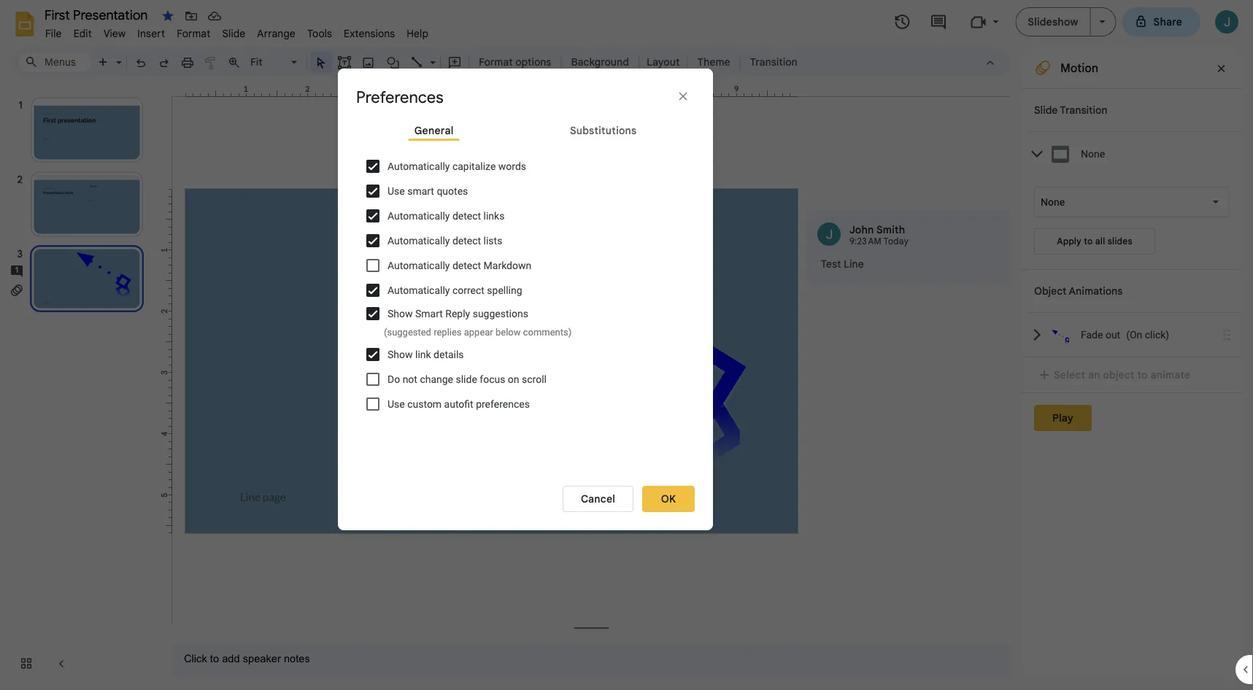 Task type: locate. For each thing, give the bounding box(es) containing it.
markdown
[[484, 260, 532, 272]]

focus
[[480, 374, 505, 386]]

1 vertical spatial show
[[388, 349, 413, 361]]

to right object
[[1138, 369, 1148, 381]]

apply to all slides button
[[1034, 228, 1156, 255]]

preferences dialog
[[338, 69, 713, 531]]

object
[[1103, 369, 1135, 381]]

transition button
[[744, 51, 804, 73]]

list
[[806, 210, 1012, 285]]

tab list containing general
[[356, 119, 695, 154]]

2 detect from the top
[[452, 235, 481, 247]]

automatically
[[388, 160, 450, 172], [388, 210, 450, 222], [388, 235, 450, 247], [388, 260, 450, 272], [388, 284, 450, 297]]

show
[[388, 308, 413, 320], [388, 349, 413, 361]]

animations
[[1069, 285, 1123, 297]]

0 vertical spatial show
[[388, 308, 413, 320]]

details
[[434, 349, 464, 361]]

1 show from the top
[[388, 308, 413, 320]]

2 vertical spatial detect
[[452, 260, 481, 272]]

2 show from the top
[[388, 349, 413, 361]]

use for use smart quotes
[[388, 185, 405, 197]]

show up (suggested
[[388, 308, 413, 320]]

Automatically detect links checkbox
[[366, 210, 380, 223]]

list inside preferences application
[[806, 210, 1012, 285]]

1 vertical spatial use
[[388, 398, 405, 410]]

detect left links
[[452, 210, 481, 222]]

(suggested
[[384, 327, 431, 338]]

Use custom autofit preferences checkbox
[[366, 398, 380, 411]]

navigation
[[0, 82, 161, 691]]

to
[[1084, 236, 1093, 247], [1138, 369, 1148, 381]]

object
[[1034, 285, 1067, 297]]

use right use smart quotes checkbox
[[388, 185, 405, 197]]

1 use from the top
[[388, 185, 405, 197]]

show smart reply suggestions (suggested replies appear below comments)
[[384, 308, 572, 338]]

link
[[415, 349, 431, 361]]

Use smart quotes checkbox
[[366, 185, 380, 198]]

tab list
[[356, 119, 695, 154]]

Automatically detect Markdown checkbox
[[366, 259, 380, 272]]

1 horizontal spatial to
[[1138, 369, 1148, 381]]

theme
[[697, 55, 730, 68]]

automatically for automatically capitalize words
[[388, 160, 450, 172]]

capitalize
[[452, 160, 496, 172]]

menu bar inside menu bar banner
[[39, 19, 434, 43]]

correct
[[452, 284, 485, 297]]

an
[[1088, 369, 1101, 381]]

slide transition
[[1034, 104, 1108, 116]]

none tab
[[1029, 131, 1242, 176]]

1 horizontal spatial transition
[[1060, 104, 1108, 116]]

smith
[[877, 223, 905, 236]]

1 automatically from the top
[[388, 160, 450, 172]]

show left link
[[388, 349, 413, 361]]

animate
[[1151, 369, 1191, 381]]

detect up automatically detect markdown
[[452, 235, 481, 247]]

1 vertical spatial transition
[[1060, 104, 1108, 116]]

smart
[[415, 308, 443, 320]]

0 vertical spatial transition
[[750, 55, 798, 68]]

preferences
[[356, 87, 444, 107]]

spelling
[[487, 284, 522, 297]]

play button
[[1034, 405, 1092, 431]]

1 vertical spatial detect
[[452, 235, 481, 247]]

lists
[[484, 235, 502, 247]]

Show link details checkbox
[[366, 348, 380, 361]]

detect
[[452, 210, 481, 222], [452, 235, 481, 247], [452, 260, 481, 272]]

2 use from the top
[[388, 398, 405, 410]]

preferences heading
[[356, 87, 502, 107]]

1 vertical spatial to
[[1138, 369, 1148, 381]]

select
[[1054, 369, 1086, 381]]

apply to all slides
[[1057, 236, 1133, 247]]

automatically for automatically detect links
[[388, 210, 450, 222]]

format options
[[479, 55, 551, 68]]

0 vertical spatial to
[[1084, 236, 1093, 247]]

comments)
[[523, 327, 572, 338]]

0 vertical spatial detect
[[452, 210, 481, 222]]

5 automatically from the top
[[388, 284, 450, 297]]

Star checkbox
[[158, 6, 178, 26]]

4 automatically from the top
[[388, 260, 450, 272]]

1 detect from the top
[[452, 210, 481, 222]]

cancel button
[[563, 486, 634, 512]]

slide
[[1034, 104, 1058, 116]]

line
[[844, 258, 864, 270]]

slides
[[1108, 236, 1133, 247]]

john smith image
[[818, 223, 841, 246]]

detect for markdown
[[452, 260, 481, 272]]

format options button
[[472, 51, 558, 73]]

smart
[[407, 185, 434, 197]]

motion
[[1061, 61, 1099, 75]]

to left the all
[[1084, 236, 1093, 247]]

detect up "correct"
[[452, 260, 481, 272]]

show for show link details
[[388, 349, 413, 361]]

transition
[[750, 55, 798, 68], [1060, 104, 1108, 116]]

transition right slide
[[1060, 104, 1108, 116]]

use right use custom autofit preferences option
[[388, 398, 405, 410]]

show inside show smart reply suggestions (suggested replies appear below comments)
[[388, 308, 413, 320]]

2 automatically from the top
[[388, 210, 450, 222]]

0 vertical spatial use
[[388, 185, 405, 197]]

use
[[388, 185, 405, 197], [388, 398, 405, 410]]

suggestions
[[473, 308, 528, 320]]

0 horizontal spatial to
[[1084, 236, 1093, 247]]

show for show smart reply suggestions (suggested replies appear below comments)
[[388, 308, 413, 320]]

menu bar
[[39, 19, 434, 43]]

play
[[1053, 412, 1074, 424]]

3 automatically from the top
[[388, 235, 450, 247]]

0 horizontal spatial transition
[[750, 55, 798, 68]]

Do not change slide focus on scroll checkbox
[[366, 373, 380, 386]]

transition right theme
[[750, 55, 798, 68]]

do not change slide focus on scroll
[[388, 374, 547, 386]]

3 detect from the top
[[452, 260, 481, 272]]

list containing john smith
[[806, 210, 1012, 285]]

detect for lists
[[452, 235, 481, 247]]

reply
[[446, 308, 470, 320]]

select an object to animate button
[[1034, 366, 1200, 384]]

words
[[498, 160, 526, 172]]

use for use custom autofit preferences
[[388, 398, 405, 410]]



Task type: describe. For each thing, give the bounding box(es) containing it.
general
[[414, 124, 454, 137]]

share. private to only me. image
[[1135, 15, 1148, 28]]

transition inside button
[[750, 55, 798, 68]]

apply
[[1057, 236, 1082, 247]]

menu bar banner
[[0, 0, 1253, 691]]

links
[[484, 210, 505, 222]]

automatically detect links
[[388, 210, 505, 222]]

object animations tab list
[[1023, 269, 1242, 357]]

Automatically detect lists checkbox
[[366, 234, 380, 247]]

Automatically capitalize words checkbox
[[366, 160, 380, 173]]

theme button
[[691, 51, 737, 73]]

navigation inside preferences application
[[0, 82, 161, 691]]

john
[[850, 223, 874, 236]]

all
[[1095, 236, 1106, 247]]

select an object to animate
[[1054, 369, 1191, 381]]

transition inside motion section
[[1060, 104, 1108, 116]]

preferences
[[476, 398, 530, 410]]

test
[[821, 258, 841, 270]]

not
[[403, 374, 417, 386]]

ok
[[661, 493, 676, 506]]

change
[[420, 374, 453, 386]]

motion section
[[1023, 47, 1242, 679]]

format
[[479, 55, 513, 68]]

john smith 9:23 am today
[[850, 223, 909, 247]]

automatically for automatically correct spelling
[[388, 284, 450, 297]]

scroll
[[522, 374, 547, 386]]

automatically correct spelling
[[388, 284, 522, 297]]

Automatically correct spelling checkbox
[[366, 284, 380, 297]]

automatically detect markdown
[[388, 260, 532, 272]]

object animations
[[1034, 285, 1123, 297]]

automatically capitalize words
[[388, 160, 526, 172]]

Rename text field
[[39, 6, 156, 23]]

Show Smart Reply suggestions checkbox
[[366, 307, 380, 320]]

do
[[388, 374, 400, 386]]

below
[[496, 327, 521, 338]]

main toolbar
[[91, 51, 805, 73]]

background button
[[565, 51, 636, 73]]

none
[[1081, 148, 1105, 160]]

on
[[508, 374, 519, 386]]

background
[[571, 55, 629, 68]]

9:23 am
[[850, 236, 882, 247]]

automatically for automatically detect lists
[[388, 235, 450, 247]]

show link details
[[388, 349, 464, 361]]

autofit
[[444, 398, 474, 410]]

custom
[[407, 398, 442, 410]]

appear
[[464, 327, 493, 338]]

automatically for automatically detect markdown
[[388, 260, 450, 272]]

today
[[884, 236, 909, 247]]

cancel
[[581, 493, 615, 506]]

replies
[[434, 327, 462, 338]]

ok button
[[642, 486, 695, 512]]

preferences application
[[0, 0, 1253, 691]]

Menus field
[[18, 52, 91, 72]]

slide
[[456, 374, 477, 386]]

substitutions
[[570, 124, 637, 137]]

use custom autofit preferences
[[388, 398, 530, 410]]

use smart quotes
[[388, 185, 468, 197]]

tab list inside 'preferences' dialog
[[356, 119, 695, 154]]

quotes
[[437, 185, 468, 197]]

detect for links
[[452, 210, 481, 222]]

test line
[[821, 258, 864, 270]]

options
[[516, 55, 551, 68]]

automatically detect lists
[[388, 235, 502, 247]]



Task type: vqa. For each thing, say whether or not it's contained in the screenshot.
suggestions
yes



